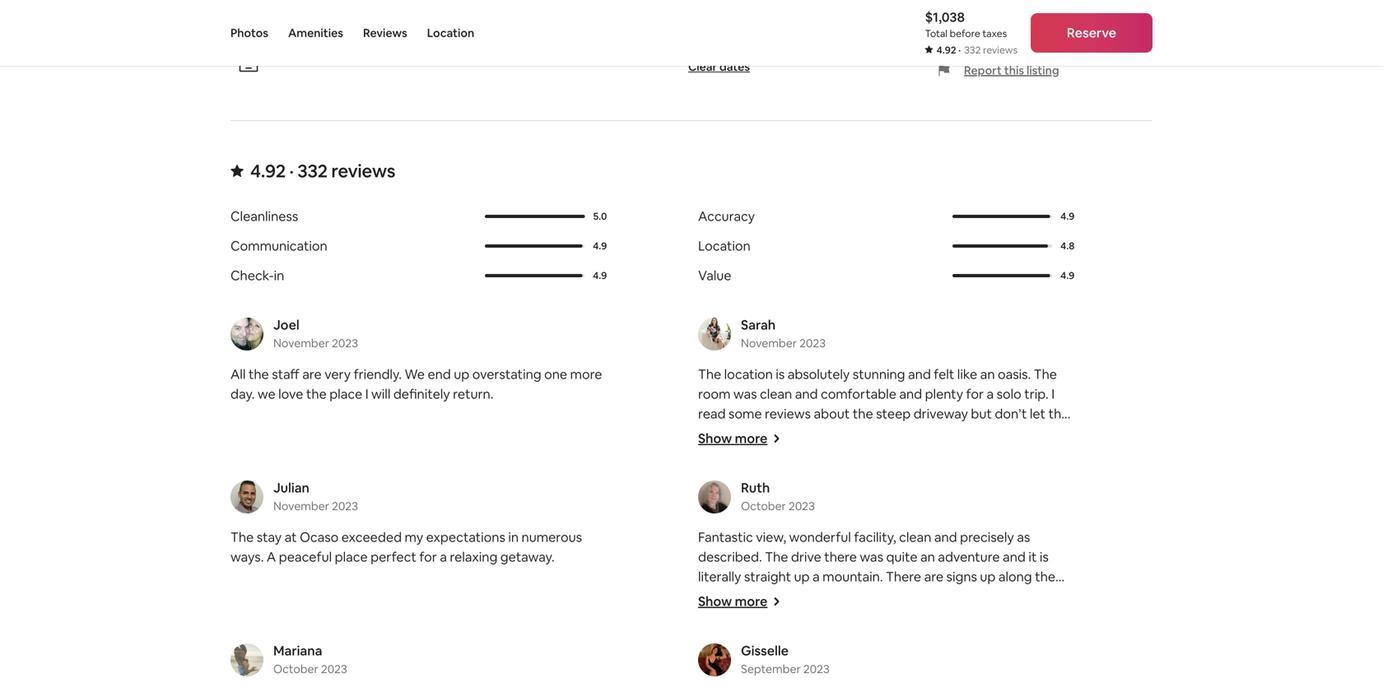 Task type: describe. For each thing, give the bounding box(es) containing it.
end
[[428, 366, 451, 383]]

but
[[927, 628, 952, 645]]

more for fantastic
[[735, 593, 768, 610]]

plenty
[[925, 386, 963, 402]]

30
[[313, 12, 326, 27]]

about
[[814, 405, 850, 422]]

you:
[[768, 425, 793, 442]]

friendly.
[[354, 366, 402, 383]]

let
[[1030, 405, 1046, 422]]

$1,038 total before taxes
[[925, 9, 1007, 40]]

the right of
[[927, 425, 948, 442]]

but
[[971, 405, 992, 422]]

2023 for julian
[[332, 499, 358, 514]]

check-
[[231, 267, 274, 284]]

that
[[1048, 405, 1074, 422]]

is right view
[[1009, 628, 1018, 645]]

reviews inside the location is absolutely stunning and felt like an oasis. the room was clean and comfortable and plenty for a solo trip. i read some reviews about the steep driveway but don't let that discourage you: the drive up is part of the adventure! i would definitely recommend a couple nights here.
[[765, 405, 811, 422]]

peaceful
[[279, 549, 332, 565]]

0 vertical spatial 332
[[964, 44, 981, 56]]

is down noise on the bottom right of page
[[847, 647, 856, 664]]

mountain.
[[823, 568, 883, 585]]

the right the all
[[248, 366, 269, 383]]

oasis.
[[998, 366, 1031, 383]]

a left couple
[[835, 445, 842, 462]]

a up the assist
[[813, 568, 820, 585]]

ruth image
[[698, 481, 731, 514]]

would
[[1025, 425, 1061, 442]]

1 vertical spatial 4.92 · 332 reviews
[[250, 159, 395, 183]]

you
[[826, 588, 848, 605]]

0 horizontal spatial 4.92
[[250, 159, 286, 183]]

i right the trip.
[[1051, 386, 1055, 402]]

day.
[[231, 386, 255, 402]]

cleanliness
[[231, 208, 298, 225]]

fantastic
[[698, 529, 753, 546]]

accuracy
[[698, 208, 755, 225]]

reviews button
[[363, 0, 407, 66]]

as
[[1017, 529, 1030, 546]]

there.
[[899, 588, 935, 605]]

and down talking
[[967, 608, 990, 625]]

and down absolutely
[[795, 386, 818, 402]]

is left part
[[871, 425, 880, 442]]

28, wednesday, february 2024. unavailable button
[[613, 2, 648, 37]]

photos button
[[231, 0, 268, 66]]

loud
[[938, 608, 964, 625]]

when
[[761, 667, 795, 678]]

booked.
[[937, 6, 987, 23]]

trip.
[[1024, 386, 1049, 402]]

felt
[[934, 366, 954, 383]]

everything
[[859, 628, 924, 645]]

november for joel
[[273, 336, 329, 351]]

0 horizontal spatial 332
[[297, 159, 328, 183]]

a inside the stay at ocaso exceeded my expectations in numerous ways. a peaceful place perfect for a relaxing getaway.
[[440, 549, 447, 565]]

discourage
[[698, 425, 765, 442]]

0 vertical spatial location
[[427, 26, 474, 40]]

am
[[944, 588, 963, 605]]

one
[[544, 366, 567, 383]]

up up talking
[[980, 568, 996, 585]]

this
[[1004, 63, 1024, 78]]

we inside all the staff are very friendly. we end up overstating one more day. we love the place i will definitely return.
[[258, 386, 275, 402]]

steep
[[876, 405, 911, 422]]

getting
[[851, 588, 896, 605]]

and left 'it'
[[1003, 549, 1026, 565]]

show for fantastic view, wonderful facility, clean and precisely as described. the drive there was quite an adventure and it is literally straight up a mountain. there are signs up along the route luckily to assist you getting there. i am talking major huge hills folks.  the neighbors are quite loud and borderline obnoxious with their noise everything but the view is unbelieveable, the place is clean. we had a problem with the bathroom when we first checked in and ocaso wa
[[698, 593, 732, 610]]

up inside the location is absolutely stunning and felt like an oasis. the room was clean and comfortable and plenty for a solo trip. i read some reviews about the steep driveway but don't let that discourage you: the drive up is part of the adventure! i would definitely recommend a couple nights here.
[[853, 425, 868, 442]]

the down their
[[788, 647, 808, 664]]

part
[[883, 425, 909, 442]]

at
[[285, 529, 297, 546]]

obnoxious
[[698, 628, 761, 645]]

joel image
[[231, 318, 263, 351]]

clean.
[[859, 647, 894, 664]]

it
[[1028, 549, 1037, 565]]

relaxing
[[450, 549, 497, 565]]

will
[[371, 386, 391, 402]]

0 vertical spatial quite
[[886, 549, 917, 565]]

1 vertical spatial ·
[[289, 159, 294, 183]]

gisselle
[[741, 642, 789, 659]]

view
[[978, 628, 1006, 645]]

value
[[698, 267, 731, 284]]

there
[[886, 568, 921, 585]]

list containing joel
[[224, 316, 1159, 678]]

a
[[267, 549, 276, 565]]

my
[[405, 529, 423, 546]]

folks.
[[757, 608, 788, 625]]

the down the assist
[[791, 608, 815, 625]]

recommend
[[758, 445, 832, 462]]

28 button
[[229, 2, 265, 37]]

first
[[818, 667, 842, 678]]

unbelieveable,
[[698, 647, 785, 664]]

1 vertical spatial location
[[698, 237, 751, 254]]

is right 'it'
[[1040, 549, 1049, 565]]

drive inside fantastic view, wonderful facility, clean and precisely as described. the drive there was quite an adventure and it is literally straight up a mountain. there are signs up along the route luckily to assist you getting there. i am talking major huge hills folks.  the neighbors are quite loud and borderline obnoxious with their noise everything but the view is unbelieveable, the place is clean. we had a problem with the bathroom when we first checked in and ocaso wa
[[791, 549, 821, 565]]

neighbors
[[817, 608, 878, 625]]

route
[[698, 588, 731, 605]]

place inside ocaso's place is usually fully booked.
[[1028, 0, 1061, 6]]

sarah
[[741, 316, 776, 333]]

26, monday, february 2024. this day is only available for checkout. button
[[541, 2, 575, 37]]

show more for fantastic
[[698, 593, 768, 610]]

0 horizontal spatial in
[[274, 267, 284, 284]]

29, thursday, february 2024. unavailable button
[[650, 2, 684, 37]]

joel
[[273, 316, 299, 333]]

show more button for view,
[[698, 593, 781, 610]]

joel image
[[231, 318, 263, 351]]

1 horizontal spatial are
[[881, 608, 900, 625]]

november for sarah
[[741, 336, 797, 351]]

some
[[729, 405, 762, 422]]

the up room
[[698, 366, 721, 383]]

to
[[774, 588, 787, 605]]

straight
[[744, 568, 791, 585]]

joel november 2023
[[273, 316, 358, 351]]

show for the location is absolutely stunning and felt like an oasis. the room was clean and comfortable and plenty for a solo trip. i read some reviews about the steep driveway but don't let that discourage you: the drive up is part of the adventure! i would definitely recommend a couple nights here.
[[698, 430, 732, 447]]

comfortable
[[821, 386, 896, 402]]

ocaso inside the stay at ocaso exceeded my expectations in numerous ways. a peaceful place perfect for a relaxing getaway.
[[300, 529, 339, 546]]

october for ruth
[[741, 499, 786, 514]]

i inside all the staff are very friendly. we end up overstating one more day. we love the place i will definitely return.
[[365, 386, 368, 402]]

show more for the
[[698, 430, 768, 447]]

2023 for gisselle
[[803, 662, 830, 677]]

2023 for mariana
[[321, 662, 347, 677]]

clean inside fantastic view, wonderful facility, clean and precisely as described. the drive there was quite an adventure and it is literally straight up a mountain. there are signs up along the route luckily to assist you getting there. i am talking major huge hills folks.  the neighbors are quite loud and borderline obnoxious with their noise everything but the view is unbelieveable, the place is clean. we had a problem with the bathroom when we first checked in and ocaso wa
[[899, 529, 931, 546]]

there
[[824, 549, 857, 565]]

1 vertical spatial are
[[924, 568, 943, 585]]

amenities button
[[288, 0, 343, 66]]

up up the assist
[[794, 568, 810, 585]]

photos
[[231, 26, 268, 40]]

clear dates
[[688, 59, 750, 74]]

gisselle september 2023
[[741, 642, 830, 677]]

definitely inside all the staff are very friendly. we end up overstating one more day. we love the place i will definitely return.
[[393, 386, 450, 402]]

more inside all the staff are very friendly. we end up overstating one more day. we love the place i will definitely return.
[[570, 366, 602, 383]]

absolutely
[[788, 366, 850, 383]]

place inside all the staff are very friendly. we end up overstating one more day. we love the place i will definitely return.
[[329, 386, 362, 402]]

taxes
[[982, 27, 1007, 40]]

we inside fantastic view, wonderful facility, clean and precisely as described. the drive there was quite an adventure and it is literally straight up a mountain. there are signs up along the route luckily to assist you getting there. i am talking major huge hills folks.  the neighbors are quite loud and borderline obnoxious with their noise everything but the view is unbelieveable, the place is clean. we had a problem with the bathroom when we first checked in and ocaso wa
[[797, 667, 815, 678]]

the down view,
[[765, 549, 788, 565]]

the stay at ocaso exceeded my expectations in numerous ways. a peaceful place perfect for a relaxing getaway.
[[231, 529, 582, 565]]

huge
[[698, 608, 729, 625]]

and up adventure
[[934, 529, 957, 546]]

before
[[950, 27, 980, 40]]

is right location
[[776, 366, 785, 383]]

clear
[[688, 59, 717, 74]]



Task type: vqa. For each thing, say whether or not it's contained in the screenshot.
27, Tuesday, February 2024. Unavailable "button"
yes



Task type: locate. For each thing, give the bounding box(es) containing it.
was for there
[[860, 549, 883, 565]]

ocaso
[[300, 529, 339, 546], [939, 667, 978, 678]]

in right checked
[[900, 667, 911, 678]]

0 vertical spatial definitely
[[393, 386, 450, 402]]

2023 inside gisselle september 2023
[[803, 662, 830, 677]]

was inside the location is absolutely stunning and felt like an oasis. the room was clean and comfortable and plenty for a solo trip. i read some reviews about the steep driveway but don't let that discourage you: the drive up is part of the adventure! i would definitely recommend a couple nights here.
[[733, 386, 757, 402]]

show down literally
[[698, 593, 732, 610]]

4.9 for value
[[1060, 269, 1075, 282]]

precisely
[[960, 529, 1014, 546]]

ocaso's
[[978, 0, 1025, 6]]

0 horizontal spatial we
[[405, 366, 425, 383]]

1 horizontal spatial 4.92 · 332 reviews
[[937, 44, 1018, 56]]

1 vertical spatial quite
[[903, 608, 935, 625]]

with down folks.
[[764, 628, 790, 645]]

was inside fantastic view, wonderful facility, clean and precisely as described. the drive there was quite an adventure and it is literally straight up a mountain. there are signs up along the route luckily to assist you getting there. i am talking major huge hills folks.  the neighbors are quite loud and borderline obnoxious with their noise everything but the view is unbelieveable, the place is clean. we had a problem with the bathroom when we first checked in and ocaso wa
[[860, 549, 883, 565]]

2023 for sarah
[[799, 336, 826, 351]]

their
[[793, 628, 821, 645]]

november down julian
[[273, 499, 329, 514]]

and left felt
[[908, 366, 931, 383]]

1 vertical spatial show more
[[698, 593, 768, 610]]

0 vertical spatial with
[[764, 628, 790, 645]]

nights
[[889, 445, 926, 462]]

0 horizontal spatial was
[[733, 386, 757, 402]]

for down my
[[419, 549, 437, 565]]

1 vertical spatial ocaso
[[939, 667, 978, 678]]

for inside the location is absolutely stunning and felt like an oasis. the room was clean and comfortable and plenty for a solo trip. i read some reviews about the steep driveway but don't let that discourage you: the drive up is part of the adventure! i would definitely recommend a couple nights here.
[[966, 386, 984, 402]]

1 vertical spatial was
[[860, 549, 883, 565]]

adventure
[[938, 549, 1000, 565]]

1 vertical spatial drive
[[791, 549, 821, 565]]

1 vertical spatial reviews
[[331, 159, 395, 183]]

place inside the stay at ocaso exceeded my expectations in numerous ways. a peaceful place perfect for a relaxing getaway.
[[335, 549, 368, 565]]

0 vertical spatial ocaso
[[300, 529, 339, 546]]

drive down about
[[820, 425, 850, 442]]

november inside 'sarah november 2023'
[[741, 336, 797, 351]]

2023 for ruth
[[789, 499, 815, 514]]

1 horizontal spatial in
[[508, 529, 519, 546]]

2023 up wonderful
[[789, 499, 815, 514]]

25, sunday, february 2024. available, but has no eligible checkout date, due to the 2 night stay requirement. button
[[505, 2, 539, 37]]

clean
[[760, 386, 792, 402], [899, 529, 931, 546]]

and down had
[[914, 667, 936, 678]]

27, tuesday, february 2024. unavailable button
[[577, 2, 612, 37]]

rated 4.9 out of 5 stars for accuracy image
[[952, 215, 1052, 218], [952, 215, 1050, 218]]

1 horizontal spatial 332
[[964, 44, 981, 56]]

2 vertical spatial more
[[735, 593, 768, 610]]

1 vertical spatial show more button
[[698, 593, 781, 610]]

rated 4.9 out of 5 stars for check-in image
[[485, 274, 585, 277], [485, 274, 583, 277]]

with
[[764, 628, 790, 645], [1010, 647, 1036, 664]]

1 show more button from the top
[[698, 430, 781, 447]]

november
[[273, 336, 329, 351], [741, 336, 797, 351], [273, 499, 329, 514]]

check-in
[[231, 267, 284, 284]]

1 horizontal spatial definitely
[[698, 445, 755, 462]]

are up everything
[[881, 608, 900, 625]]

0 vertical spatial was
[[733, 386, 757, 402]]

4.9 for communication
[[593, 239, 607, 252]]

1 horizontal spatial reviews
[[765, 405, 811, 422]]

0 vertical spatial an
[[980, 366, 995, 383]]

are left very
[[302, 366, 322, 383]]

return.
[[453, 386, 493, 402]]

the down loud
[[955, 628, 976, 645]]

0 vertical spatial for
[[966, 386, 984, 402]]

332 down before
[[964, 44, 981, 56]]

we right day.
[[258, 386, 275, 402]]

location right reviews button
[[427, 26, 474, 40]]

place right ocaso's
[[1028, 0, 1061, 6]]

332
[[964, 44, 981, 56], [297, 159, 328, 183]]

· up cleanliness on the left
[[289, 159, 294, 183]]

2023
[[332, 336, 358, 351], [799, 336, 826, 351], [332, 499, 358, 514], [789, 499, 815, 514], [321, 662, 347, 677], [803, 662, 830, 677]]

4.8
[[1060, 239, 1075, 252]]

in
[[274, 267, 284, 284], [508, 529, 519, 546], [900, 667, 911, 678]]

2 horizontal spatial in
[[900, 667, 911, 678]]

november down sarah
[[741, 336, 797, 351]]

4.92 up cleanliness on the left
[[250, 159, 286, 183]]

with down the borderline
[[1010, 647, 1036, 664]]

numerous
[[522, 529, 582, 546]]

is up reserve
[[1064, 0, 1073, 6]]

julian image
[[231, 481, 263, 514], [231, 481, 263, 514]]

1 horizontal spatial ·
[[958, 44, 961, 56]]

hills
[[732, 608, 754, 625]]

1 vertical spatial more
[[735, 430, 768, 447]]

ways.
[[231, 549, 264, 565]]

october inside mariana october 2023
[[273, 662, 318, 677]]

in up getaway.
[[508, 529, 519, 546]]

total
[[925, 27, 948, 40]]

here.
[[929, 445, 960, 462]]

don't
[[995, 405, 1027, 422]]

ruth image
[[698, 481, 731, 514]]

a down the expectations at the bottom left of page
[[440, 549, 447, 565]]

report this listing
[[964, 63, 1059, 78]]

2 show from the top
[[698, 593, 732, 610]]

november inside "joel november 2023"
[[273, 336, 329, 351]]

the up recommend
[[796, 425, 817, 442]]

0 horizontal spatial location
[[427, 26, 474, 40]]

sarah november 2023
[[741, 316, 826, 351]]

quite
[[886, 549, 917, 565], [903, 608, 935, 625]]

more down some
[[735, 430, 768, 447]]

literally
[[698, 568, 741, 585]]

an up there on the bottom right of the page
[[920, 549, 935, 565]]

1 horizontal spatial 4.92
[[937, 44, 956, 56]]

0 horizontal spatial we
[[258, 386, 275, 402]]

the down comfortable
[[853, 405, 873, 422]]

report this listing button
[[938, 63, 1059, 78]]

2 show more button from the top
[[698, 593, 781, 610]]

facility,
[[854, 529, 896, 546]]

sarah image
[[698, 318, 731, 351], [698, 318, 731, 351]]

we
[[405, 366, 425, 383], [897, 647, 917, 664]]

0 vertical spatial more
[[570, 366, 602, 383]]

0 horizontal spatial an
[[920, 549, 935, 565]]

in inside the stay at ocaso exceeded my expectations in numerous ways. a peaceful place perfect for a relaxing getaway.
[[508, 529, 519, 546]]

checked
[[845, 667, 897, 678]]

november for julian
[[273, 499, 329, 514]]

mariana image
[[231, 644, 263, 677], [231, 644, 263, 677]]

all the staff are very friendly. we end up overstating one more day. we love the place i will definitely return.
[[231, 366, 602, 402]]

i left will
[[365, 386, 368, 402]]

4.9 for check-in
[[593, 269, 607, 282]]

0 horizontal spatial ·
[[289, 159, 294, 183]]

location
[[724, 366, 773, 383]]

quite up there on the bottom right of the page
[[886, 549, 917, 565]]

we inside all the staff are very friendly. we end up overstating one more day. we love the place i will definitely return.
[[405, 366, 425, 383]]

4.92 down total
[[937, 44, 956, 56]]

for inside the stay at ocaso exceeded my expectations in numerous ways. a peaceful place perfect for a relaxing getaway.
[[419, 549, 437, 565]]

for up but
[[966, 386, 984, 402]]

definitely down discourage
[[698, 445, 755, 462]]

place inside fantastic view, wonderful facility, clean and precisely as described. the drive there was quite an adventure and it is literally straight up a mountain. there are signs up along the route luckily to assist you getting there. i am talking major huge hills folks.  the neighbors are quite loud and borderline obnoxious with their noise everything but the view is unbelieveable, the place is clean. we had a problem with the bathroom when we first checked in and ocaso wa
[[811, 647, 844, 664]]

1 horizontal spatial we
[[897, 647, 917, 664]]

the right love
[[306, 386, 327, 402]]

solo
[[997, 386, 1021, 402]]

more left to
[[735, 593, 768, 610]]

0 horizontal spatial with
[[764, 628, 790, 645]]

show more
[[698, 430, 768, 447], [698, 593, 768, 610]]

1 vertical spatial 332
[[297, 159, 328, 183]]

fantastic view, wonderful facility, clean and precisely as described. the drive there was quite an adventure and it is literally straight up a mountain. there are signs up along the route luckily to assist you getting there. i am talking major huge hills folks.  the neighbors are quite loud and borderline obnoxious with their noise everything but the view is unbelieveable, the place is clean. we had a problem with the bathroom when we first checked in and ocaso wa
[[698, 529, 1060, 678]]

the down the borderline
[[1039, 647, 1060, 664]]

2023 up absolutely
[[799, 336, 826, 351]]

october for mariana
[[273, 662, 318, 677]]

1 horizontal spatial an
[[980, 366, 995, 383]]

up
[[454, 366, 469, 383], [853, 425, 868, 442], [794, 568, 810, 585], [980, 568, 996, 585]]

1 horizontal spatial was
[[860, 549, 883, 565]]

rated 4.9 out of 5 stars for value image
[[952, 274, 1052, 277], [952, 274, 1050, 277]]

0 vertical spatial show more
[[698, 430, 768, 447]]

we left first
[[797, 667, 815, 678]]

0 horizontal spatial clean
[[760, 386, 792, 402]]

2023 down their
[[803, 662, 830, 677]]

1 vertical spatial definitely
[[698, 445, 755, 462]]

1 vertical spatial with
[[1010, 647, 1036, 664]]

october down mariana
[[273, 662, 318, 677]]

up right end
[[454, 366, 469, 383]]

2023 for joel
[[332, 336, 358, 351]]

1 vertical spatial show
[[698, 593, 732, 610]]

a
[[987, 386, 994, 402], [835, 445, 842, 462], [440, 549, 447, 565], [813, 568, 820, 585], [946, 647, 953, 664]]

up up couple
[[853, 425, 868, 442]]

0 horizontal spatial definitely
[[393, 386, 450, 402]]

is
[[1064, 0, 1073, 6], [776, 366, 785, 383], [871, 425, 880, 442], [1040, 549, 1049, 565], [1009, 628, 1018, 645], [847, 647, 856, 664]]

2 vertical spatial reviews
[[765, 405, 811, 422]]

2 vertical spatial in
[[900, 667, 911, 678]]

0 horizontal spatial are
[[302, 366, 322, 383]]

1 show more from the top
[[698, 430, 768, 447]]

4.92 · 332 reviews up cleanliness on the left
[[250, 159, 395, 183]]

0 vertical spatial we
[[258, 386, 275, 402]]

are up there.
[[924, 568, 943, 585]]

ocaso down problem
[[939, 667, 978, 678]]

30 button
[[301, 2, 338, 37]]

october inside ruth october 2023
[[741, 499, 786, 514]]

i down don't
[[1019, 425, 1022, 442]]

1 horizontal spatial ocaso
[[939, 667, 978, 678]]

i inside fantastic view, wonderful facility, clean and precisely as described. the drive there was quite an adventure and it is literally straight up a mountain. there are signs up along the route luckily to assist you getting there. i am talking major huge hills folks.  the neighbors are quite loud and borderline obnoxious with their noise everything but the view is unbelieveable, the place is clean. we had a problem with the bathroom when we first checked in and ocaso wa
[[938, 588, 941, 605]]

2023 up very
[[332, 336, 358, 351]]

2023 up the exceeded
[[332, 499, 358, 514]]

1 vertical spatial in
[[508, 529, 519, 546]]

1 horizontal spatial clean
[[899, 529, 931, 546]]

staff
[[272, 366, 299, 383]]

and
[[908, 366, 931, 383], [795, 386, 818, 402], [899, 386, 922, 402], [934, 529, 957, 546], [1003, 549, 1026, 565], [967, 608, 990, 625], [914, 667, 936, 678]]

clean inside the location is absolutely stunning and felt like an oasis. the room was clean and comfortable and plenty for a solo trip. i read some reviews about the steep driveway but don't let that discourage you: the drive up is part of the adventure! i would definitely recommend a couple nights here.
[[760, 386, 792, 402]]

1 show from the top
[[698, 430, 732, 447]]

drive down wonderful
[[791, 549, 821, 565]]

1 vertical spatial clean
[[899, 529, 931, 546]]

exceeded
[[341, 529, 402, 546]]

we inside fantastic view, wonderful facility, clean and precisely as described. the drive there was quite an adventure and it is literally straight up a mountain. there are signs up along the route luckily to assist you getting there. i am talking major huge hills folks.  the neighbors are quite loud and borderline obnoxious with their noise everything but the view is unbelieveable, the place is clean. we had a problem with the bathroom when we first checked in and ocaso wa
[[897, 647, 917, 664]]

september
[[741, 662, 801, 677]]

november down joel
[[273, 336, 329, 351]]

usually
[[866, 6, 907, 23]]

was up some
[[733, 386, 757, 402]]

rated 4.9 out of 5 stars for communication image
[[485, 244, 585, 248], [485, 244, 583, 248]]

0 vertical spatial october
[[741, 499, 786, 514]]

1 vertical spatial 4.92
[[250, 159, 286, 183]]

list
[[224, 316, 1159, 678]]

definitely inside the location is absolutely stunning and felt like an oasis. the room was clean and comfortable and plenty for a solo trip. i read some reviews about the steep driveway but don't let that discourage you: the drive up is part of the adventure! i would definitely recommend a couple nights here.
[[698, 445, 755, 462]]

october
[[741, 499, 786, 514], [273, 662, 318, 677]]

0 vertical spatial show
[[698, 430, 732, 447]]

ocaso up peaceful
[[300, 529, 339, 546]]

october down ruth
[[741, 499, 786, 514]]

and up steep
[[899, 386, 922, 402]]

assist
[[790, 588, 823, 605]]

quite down there.
[[903, 608, 935, 625]]

2 horizontal spatial reviews
[[983, 44, 1018, 56]]

show more down some
[[698, 430, 768, 447]]

location
[[427, 26, 474, 40], [698, 237, 751, 254]]

4.92 · 332 reviews down before
[[937, 44, 1018, 56]]

all
[[231, 366, 246, 383]]

in down communication
[[274, 267, 284, 284]]

listing
[[1027, 63, 1059, 78]]

0 horizontal spatial 4.92 · 332 reviews
[[250, 159, 395, 183]]

are inside all the staff are very friendly. we end up overstating one more day. we love the place i will definitely return.
[[302, 366, 322, 383]]

location down accuracy
[[698, 237, 751, 254]]

· down before
[[958, 44, 961, 56]]

rated 4.8 out of 5 stars for location image
[[952, 244, 1052, 248], [952, 244, 1048, 248]]

2023 inside 'sarah november 2023'
[[799, 336, 826, 351]]

show more button down some
[[698, 430, 781, 447]]

clean right facility,
[[899, 529, 931, 546]]

4.9 for accuracy
[[1060, 210, 1075, 223]]

1 vertical spatial we
[[897, 647, 917, 664]]

problem
[[956, 647, 1007, 664]]

gisselle image
[[698, 644, 731, 677], [698, 644, 731, 677]]

clear dates button
[[682, 53, 757, 81]]

0 vertical spatial we
[[405, 366, 425, 383]]

an right like
[[980, 366, 995, 383]]

1 vertical spatial october
[[273, 662, 318, 677]]

julian november 2023
[[273, 479, 358, 514]]

1 horizontal spatial location
[[698, 237, 751, 254]]

an
[[980, 366, 995, 383], [920, 549, 935, 565]]

the location is absolutely stunning and felt like an oasis. the room was clean and comfortable and plenty for a solo trip. i read some reviews about the steep driveway but don't let that discourage you: the drive up is part of the adventure! i would definitely recommend a couple nights here.
[[698, 366, 1074, 462]]

we left end
[[405, 366, 425, 383]]

clean down location
[[760, 386, 792, 402]]

2023 inside mariana october 2023
[[321, 662, 347, 677]]

0 vertical spatial are
[[302, 366, 322, 383]]

very
[[325, 366, 351, 383]]

2 show more from the top
[[698, 593, 768, 610]]

definitely down end
[[393, 386, 450, 402]]

1 horizontal spatial for
[[966, 386, 984, 402]]

0 vertical spatial in
[[274, 267, 284, 284]]

an inside the location is absolutely stunning and felt like an oasis. the room was clean and comfortable and plenty for a solo trip. i read some reviews about the steep driveway but don't let that discourage you: the drive up is part of the adventure! i would definitely recommend a couple nights here.
[[980, 366, 995, 383]]

an inside fantastic view, wonderful facility, clean and precisely as described. the drive there was quite an adventure and it is literally straight up a mountain. there are signs up along the route luckily to assist you getting there. i am talking major huge hills folks.  the neighbors are quite loud and borderline obnoxious with their noise everything but the view is unbelieveable, the place is clean. we had a problem with the bathroom when we first checked in and ocaso wa
[[920, 549, 935, 565]]

0 horizontal spatial october
[[273, 662, 318, 677]]

0 horizontal spatial reviews
[[331, 159, 395, 183]]

show down read
[[698, 430, 732, 447]]

4.92 · 332 reviews
[[937, 44, 1018, 56], [250, 159, 395, 183]]

place up first
[[811, 647, 844, 664]]

1 horizontal spatial october
[[741, 499, 786, 514]]

described.
[[698, 549, 762, 565]]

the inside the stay at ocaso exceeded my expectations in numerous ways. a peaceful place perfect for a relaxing getaway.
[[231, 529, 254, 546]]

fully
[[909, 6, 934, 23]]

show more button for location
[[698, 430, 781, 447]]

place down very
[[329, 386, 362, 402]]

more for the
[[735, 430, 768, 447]]

was
[[733, 386, 757, 402], [860, 549, 883, 565]]

2 horizontal spatial are
[[924, 568, 943, 585]]

expectations
[[426, 529, 505, 546]]

1 vertical spatial we
[[797, 667, 815, 678]]

was down facility,
[[860, 549, 883, 565]]

0 horizontal spatial for
[[419, 549, 437, 565]]

1 vertical spatial an
[[920, 549, 935, 565]]

0 vertical spatial ·
[[958, 44, 961, 56]]

reviews
[[983, 44, 1018, 56], [331, 159, 395, 183], [765, 405, 811, 422]]

2023 inside julian november 2023
[[332, 499, 358, 514]]

2023 inside ruth october 2023
[[789, 499, 815, 514]]

show more button down literally
[[698, 593, 781, 610]]

0 vertical spatial show more button
[[698, 430, 781, 447]]

stunning
[[853, 366, 905, 383]]

stay
[[257, 529, 282, 546]]

love
[[278, 386, 303, 402]]

a left solo
[[987, 386, 994, 402]]

the up the trip.
[[1034, 366, 1057, 383]]

a right had
[[946, 647, 953, 664]]

rated 5.0 out of 5 stars for cleanliness image
[[485, 215, 585, 218], [485, 215, 585, 218]]

show more down literally
[[698, 593, 768, 610]]

driveway
[[914, 405, 968, 422]]

2 vertical spatial are
[[881, 608, 900, 625]]

0 vertical spatial 4.92
[[937, 44, 956, 56]]

drive inside the location is absolutely stunning and felt like an oasis. the room was clean and comfortable and plenty for a solo trip. i read some reviews about the steep driveway but don't let that discourage you: the drive up is part of the adventure! i would definitely recommend a couple nights here.
[[820, 425, 850, 442]]

0 vertical spatial reviews
[[983, 44, 1018, 56]]

0 vertical spatial 4.92 · 332 reviews
[[937, 44, 1018, 56]]

0 vertical spatial clean
[[760, 386, 792, 402]]

the up ways.
[[231, 529, 254, 546]]

i left the am
[[938, 588, 941, 605]]

more right one
[[570, 366, 602, 383]]

ocaso inside fantastic view, wonderful facility, clean and precisely as described. the drive there was quite an adventure and it is literally straight up a mountain. there are signs up along the route luckily to assist you getting there. i am talking major huge hills folks.  the neighbors are quite loud and borderline obnoxious with their noise everything but the view is unbelieveable, the place is clean. we had a problem with the bathroom when we first checked in and ocaso wa
[[939, 667, 978, 678]]

0 vertical spatial drive
[[820, 425, 850, 442]]

2023 down mariana
[[321, 662, 347, 677]]

julian
[[273, 479, 309, 496]]

place
[[1028, 0, 1061, 6], [329, 386, 362, 402], [335, 549, 368, 565], [811, 647, 844, 664]]

place down the exceeded
[[335, 549, 368, 565]]

1 horizontal spatial with
[[1010, 647, 1036, 664]]

332 up cleanliness on the left
[[297, 159, 328, 183]]

is inside ocaso's place is usually fully booked.
[[1064, 0, 1073, 6]]

major
[[1009, 588, 1044, 605]]

the down 'it'
[[1035, 568, 1055, 585]]

$1,038
[[925, 9, 965, 26]]

1 horizontal spatial we
[[797, 667, 815, 678]]

in inside fantastic view, wonderful facility, clean and precisely as described. the drive there was quite an adventure and it is literally straight up a mountain. there are signs up along the route luckily to assist you getting there. i am talking major huge hills folks.  the neighbors are quite loud and borderline obnoxious with their noise everything but the view is unbelieveable, the place is clean. we had a problem with the bathroom when we first checked in and ocaso wa
[[900, 667, 911, 678]]

1 vertical spatial for
[[419, 549, 437, 565]]

0 horizontal spatial ocaso
[[300, 529, 339, 546]]

november inside julian november 2023
[[273, 499, 329, 514]]

was for room
[[733, 386, 757, 402]]

2023 inside "joel november 2023"
[[332, 336, 358, 351]]

up inside all the staff are very friendly. we end up overstating one more day. we love the place i will definitely return.
[[454, 366, 469, 383]]



